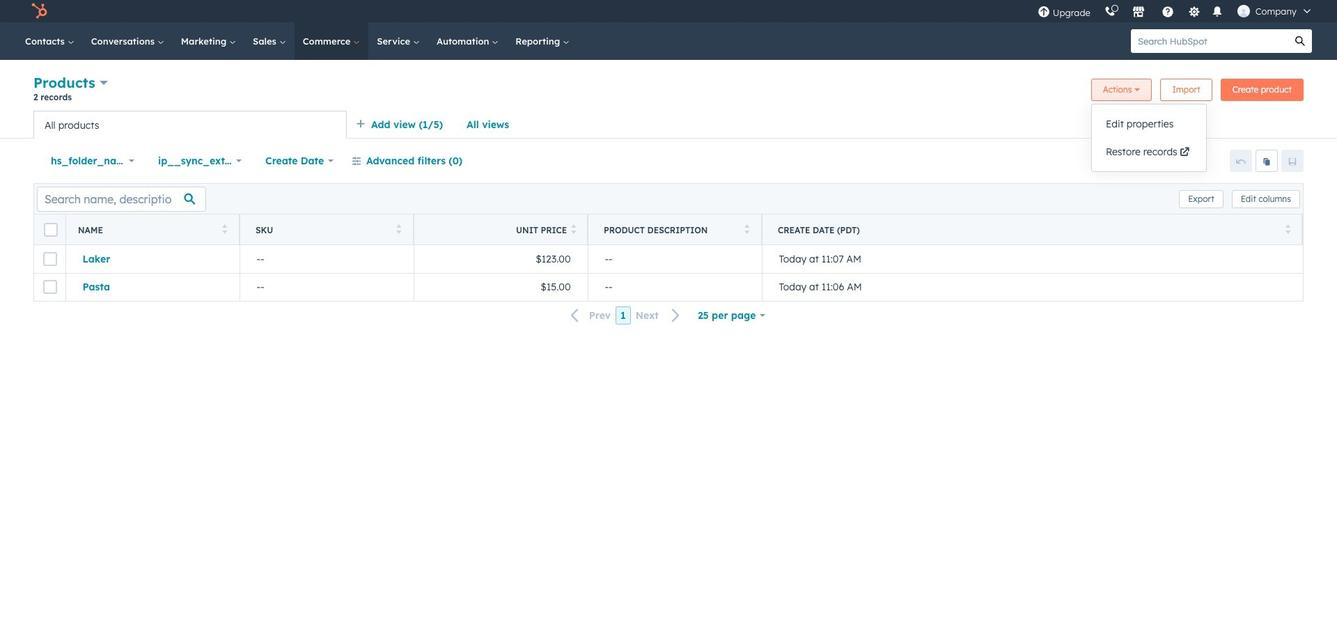 Task type: vqa. For each thing, say whether or not it's contained in the screenshot.
Search name, description, or SKU search field
yes



Task type: describe. For each thing, give the bounding box(es) containing it.
5 press to sort. element from the left
[[1286, 224, 1291, 236]]

3 press to sort. element from the left
[[571, 224, 577, 236]]

4 press to sort. element from the left
[[744, 224, 750, 236]]

press to sort. image for third press to sort. "element" from right
[[571, 224, 577, 234]]

1 press to sort. element from the left
[[222, 224, 227, 236]]

2 press to sort. element from the left
[[396, 224, 401, 236]]

press to sort. image for fourth press to sort. "element" from left
[[744, 224, 750, 234]]

press to sort. image for 4th press to sort. "element" from the right
[[396, 224, 401, 234]]

marketplaces image
[[1133, 6, 1145, 19]]

Search HubSpot search field
[[1132, 29, 1289, 53]]



Task type: locate. For each thing, give the bounding box(es) containing it.
pagination navigation
[[563, 306, 689, 325]]

press to sort. image
[[222, 224, 227, 234], [744, 224, 750, 234], [1286, 224, 1291, 234]]

2 press to sort. image from the left
[[571, 224, 577, 234]]

press to sort. image for 5th press to sort. "element" from the left
[[1286, 224, 1291, 234]]

press to sort. image for first press to sort. "element"
[[222, 224, 227, 234]]

press to sort. image
[[396, 224, 401, 234], [571, 224, 577, 234]]

banner
[[33, 72, 1304, 111]]

1 press to sort. image from the left
[[396, 224, 401, 234]]

1 press to sort. image from the left
[[222, 224, 227, 234]]

press to sort. element
[[222, 224, 227, 236], [396, 224, 401, 236], [571, 224, 577, 236], [744, 224, 750, 236], [1286, 224, 1291, 236]]

0 horizontal spatial press to sort. image
[[222, 224, 227, 234]]

2 horizontal spatial press to sort. image
[[1286, 224, 1291, 234]]

0 horizontal spatial press to sort. image
[[396, 224, 401, 234]]

1 horizontal spatial press to sort. image
[[571, 224, 577, 234]]

2 press to sort. image from the left
[[744, 224, 750, 234]]

Search name, description, or SKU search field
[[37, 186, 206, 211]]

menu
[[1031, 0, 1321, 22]]

1 horizontal spatial press to sort. image
[[744, 224, 750, 234]]

jacob simon image
[[1238, 5, 1251, 17]]

3 press to sort. image from the left
[[1286, 224, 1291, 234]]



